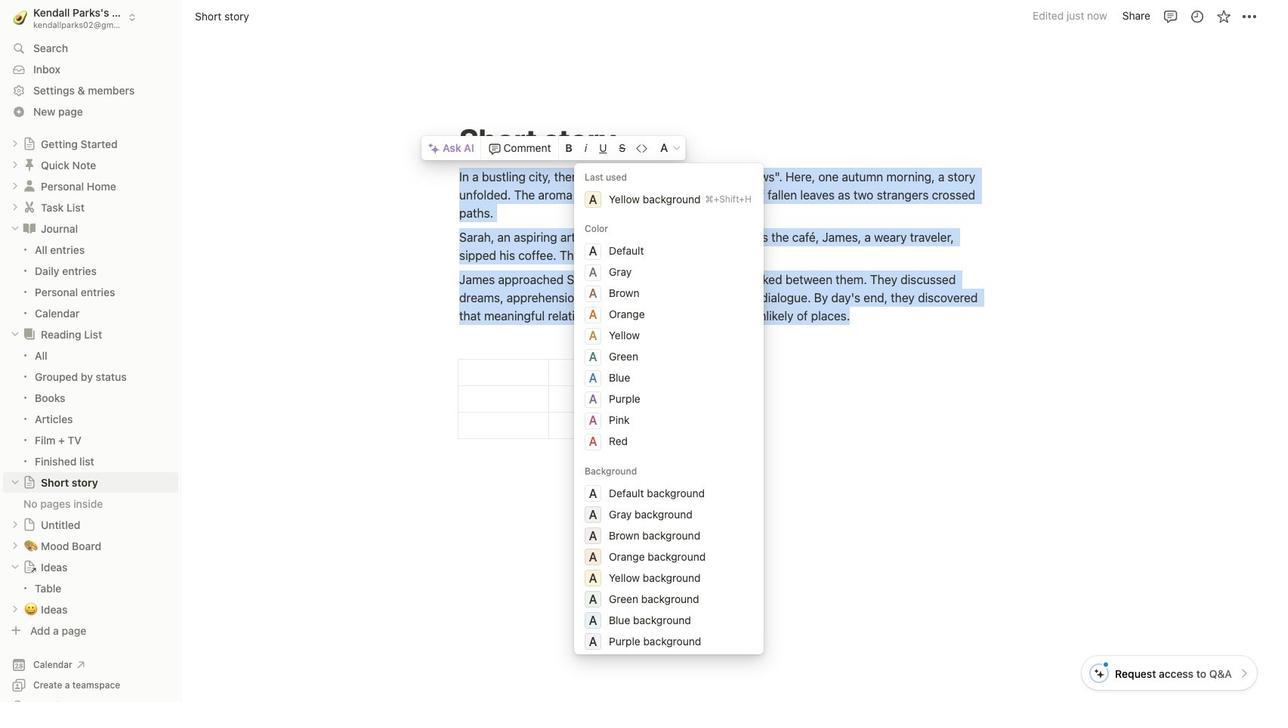 Task type: locate. For each thing, give the bounding box(es) containing it.
change page icon image
[[22, 221, 37, 236], [22, 327, 37, 342], [23, 476, 36, 489], [23, 560, 36, 574]]

menu
[[574, 163, 764, 699]]

1 group from the top
[[0, 239, 181, 323]]

1 vertical spatial group
[[0, 345, 181, 472]]

group
[[0, 239, 181, 323], [0, 345, 181, 472]]

2 group from the top
[[0, 345, 181, 472]]

0 vertical spatial group
[[0, 239, 181, 323]]

favorite image
[[1217, 9, 1232, 24]]



Task type: vqa. For each thing, say whether or not it's contained in the screenshot.
👋 icon
no



Task type: describe. For each thing, give the bounding box(es) containing it.
🥑 image
[[13, 8, 27, 27]]

updates image
[[1190, 9, 1205, 24]]

comments image
[[1164, 9, 1179, 24]]



